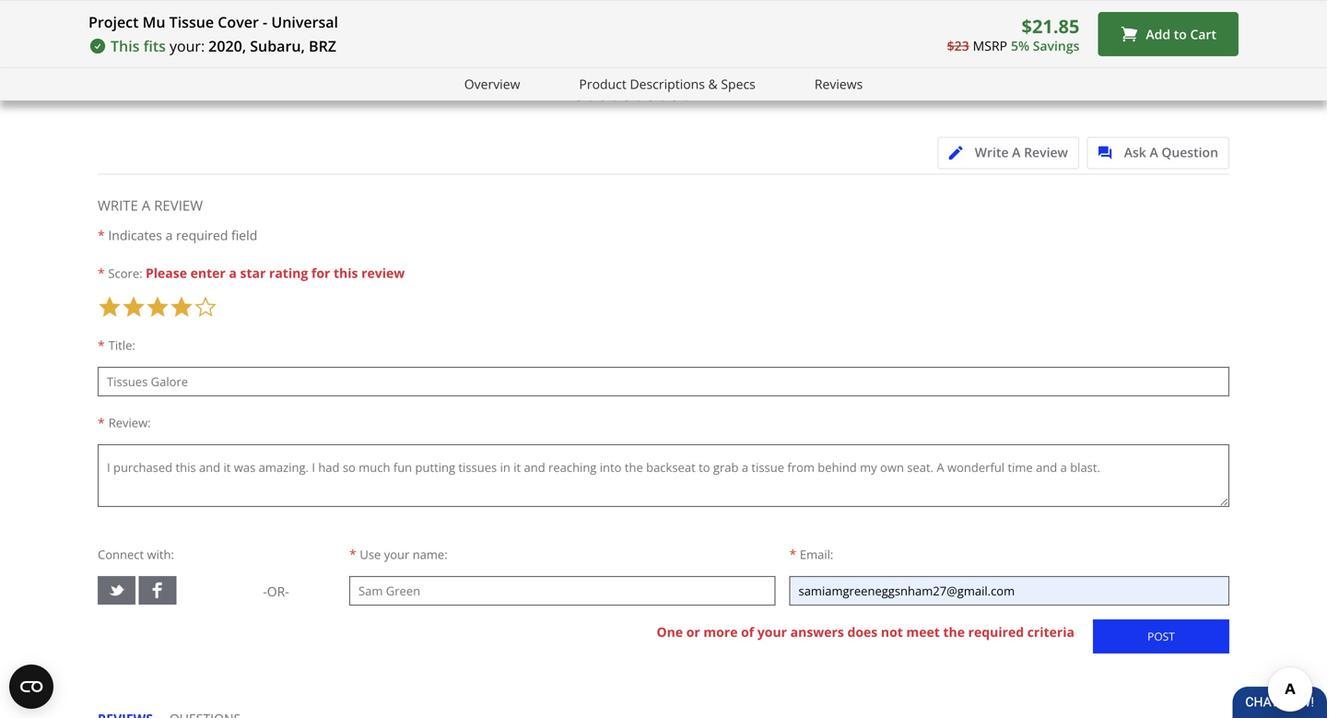 Task type: describe. For each thing, give the bounding box(es) containing it.
name:
[[413, 546, 448, 563]]

connect
[[98, 546, 144, 563]]

your inside the * use your name:
[[384, 546, 410, 563]]

write a review
[[975, 143, 1068, 161]]

1 vertical spatial required
[[968, 623, 1024, 640]]

* email:
[[789, 545, 834, 563]]

or
[[686, 623, 700, 640]]

cover
[[218, 12, 259, 32]]

a for write
[[142, 196, 150, 215]]

more
[[704, 623, 738, 640]]

0 reviews
[[696, 83, 755, 100]]

ask a question button
[[1087, 137, 1230, 169]]

savings
[[1033, 37, 1080, 54]]

not
[[881, 623, 903, 640]]

by
[[1189, 30, 1203, 47]]

open widget image
[[9, 665, 53, 709]]

* for * score: please enter a star rating for this review
[[98, 264, 105, 281]]

enter
[[190, 264, 226, 281]]

product descriptions & specs
[[579, 75, 756, 93]]

Review: text field
[[98, 444, 1230, 507]]

write a review
[[98, 196, 203, 215]]

one or more of your answers does not meet the required criteria alert
[[657, 623, 1075, 640]]

powered by link
[[1132, 30, 1239, 53]]

overview
[[464, 75, 520, 93]]

meet
[[906, 623, 940, 640]]

* title:
[[98, 336, 135, 354]]

1 horizontal spatial reviews
[[815, 75, 863, 93]]

one
[[657, 623, 683, 640]]

* score: please enter a star rating for this review
[[98, 264, 405, 281]]

descriptions
[[630, 75, 705, 93]]

product descriptions & specs link
[[579, 74, 756, 95]]

score 3 radio
[[146, 295, 170, 319]]

a for ask
[[1150, 143, 1158, 161]]

email:
[[800, 546, 834, 563]]

star
[[240, 264, 266, 281]]

or-
[[267, 582, 289, 600]]

subaru,
[[250, 36, 305, 56]]

0 vertical spatial a
[[166, 226, 173, 244]]

$21.85
[[1022, 13, 1080, 38]]

* review:
[[98, 414, 151, 431]]

Email: field
[[789, 576, 1230, 605]]

0 horizontal spatial required
[[176, 226, 228, 244]]

Use your name: field
[[349, 576, 776, 605]]

msrp
[[973, 37, 1007, 54]]

* indicates a required field
[[98, 226, 257, 244]]

write a review tab panel
[[98, 174, 1230, 678]]

review:
[[108, 414, 151, 431]]

of
[[741, 623, 754, 640]]

score 4 radio
[[170, 295, 194, 319]]

connect with twitter image
[[108, 581, 125, 599]]

1 horizontal spatial your
[[757, 623, 787, 640]]

* for * use your name:
[[349, 545, 356, 563]]

review
[[154, 196, 203, 215]]

score 5 radio
[[194, 295, 218, 319]]

tissue
[[169, 12, 214, 32]]

overview link
[[464, 74, 520, 95]]

this
[[334, 264, 358, 281]]

add to cart button
[[1098, 12, 1239, 56]]



Task type: locate. For each thing, give the bounding box(es) containing it.
project mu tissue cover - universal
[[88, 12, 338, 32]]

* left score:
[[98, 264, 105, 281]]

ask
[[1124, 143, 1146, 161]]

a inside dropdown button
[[1012, 143, 1021, 161]]

* for * email:
[[789, 545, 797, 563]]

score 2 radio
[[122, 295, 146, 319]]

1 vertical spatial your
[[757, 623, 787, 640]]

to
[[1174, 25, 1187, 43]]

0 horizontal spatial reviews
[[706, 83, 755, 100]]

5%
[[1011, 37, 1030, 54]]

please enter a star rating for this review alert
[[146, 264, 405, 281]]

dialog image
[[1098, 146, 1121, 160]]

write
[[98, 196, 138, 215]]

Title: field
[[98, 367, 1230, 396]]

0 horizontal spatial your
[[384, 546, 410, 563]]

please
[[146, 264, 187, 281]]

2020,
[[208, 36, 246, 56]]

* left review:
[[98, 414, 105, 431]]

with:
[[147, 546, 174, 563]]

powered by
[[1132, 30, 1207, 47]]

your right use
[[384, 546, 410, 563]]

question
[[1162, 143, 1218, 161]]

powered
[[1132, 30, 1185, 47]]

&
[[708, 75, 718, 93]]

write
[[975, 143, 1009, 161]]

this fits your: 2020, subaru, brz
[[111, 36, 336, 56]]

none button inside write a review tab panel
[[1093, 619, 1230, 653]]

2 horizontal spatial a
[[1150, 143, 1158, 161]]

1 vertical spatial a
[[229, 264, 237, 281]]

your:
[[170, 36, 205, 56]]

write a review button
[[938, 137, 1079, 169]]

1 horizontal spatial a
[[229, 264, 237, 281]]

0 vertical spatial required
[[176, 226, 228, 244]]

rating
[[269, 264, 308, 281]]

a
[[166, 226, 173, 244], [229, 264, 237, 281]]

a inside 'dropdown button'
[[1150, 143, 1158, 161]]

tab list
[[98, 710, 257, 718]]

reviews link
[[815, 74, 863, 95]]

0 horizontal spatial a
[[142, 196, 150, 215]]

required down review
[[176, 226, 228, 244]]

a
[[1012, 143, 1021, 161], [1150, 143, 1158, 161], [142, 196, 150, 215]]

* left indicates on the top of the page
[[98, 226, 105, 244]]

0 vertical spatial your
[[384, 546, 410, 563]]

project
[[88, 12, 139, 32]]

1 - from the top
[[263, 12, 267, 32]]

connect with:
[[98, 546, 174, 563]]

2 - from the top
[[263, 582, 267, 600]]

0 vertical spatial -
[[263, 12, 267, 32]]

1 vertical spatial -
[[263, 582, 267, 600]]

title:
[[108, 337, 135, 353]]

universal
[[271, 12, 338, 32]]

None button
[[1093, 619, 1230, 653]]

* for * review:
[[98, 414, 105, 431]]

connect with facebook image
[[149, 581, 166, 599]]

1 horizontal spatial required
[[968, 623, 1024, 640]]

add
[[1146, 25, 1171, 43]]

$21.85 $23 msrp 5% savings
[[947, 13, 1080, 54]]

brz
[[309, 36, 336, 56]]

a inside tab panel
[[142, 196, 150, 215]]

review
[[1024, 143, 1068, 161]]

0
[[696, 83, 703, 100]]

answers
[[790, 623, 844, 640]]

* for * title:
[[98, 336, 105, 354]]

ask a question
[[1124, 143, 1218, 161]]

* for * indicates a required field
[[98, 226, 105, 244]]

required
[[176, 226, 228, 244], [968, 623, 1024, 640]]

reviews
[[815, 75, 863, 93], [706, 83, 755, 100]]

specs
[[721, 75, 756, 93]]

-
[[263, 12, 267, 32], [263, 582, 267, 600]]

* left title:
[[98, 336, 105, 354]]

a for write
[[1012, 143, 1021, 161]]

a down review
[[166, 226, 173, 244]]

required right the
[[968, 623, 1024, 640]]

- inside write a review tab panel
[[263, 582, 267, 600]]

*
[[98, 226, 105, 244], [98, 264, 105, 281], [98, 336, 105, 354], [98, 414, 105, 431], [349, 545, 356, 563], [789, 545, 797, 563]]

mu
[[143, 12, 165, 32]]

field
[[231, 226, 257, 244]]

for
[[311, 264, 330, 281]]

product
[[579, 75, 627, 93]]

use
[[360, 546, 381, 563]]

your right 'of'
[[757, 623, 787, 640]]

* use your name:
[[349, 545, 448, 563]]

review
[[361, 264, 405, 281]]

write no frame image
[[949, 146, 972, 160]]

-or-
[[263, 582, 289, 600]]

does
[[847, 623, 878, 640]]

0 horizontal spatial a
[[166, 226, 173, 244]]

score 1 radio
[[98, 295, 122, 319]]

* left use
[[349, 545, 356, 563]]

* left 'email:'
[[789, 545, 797, 563]]

fits
[[143, 36, 166, 56]]

your
[[384, 546, 410, 563], [757, 623, 787, 640]]

one or more of your answers does not meet the required criteria
[[657, 623, 1075, 640]]

a left "star"
[[229, 264, 237, 281]]

criteria
[[1027, 623, 1075, 640]]

this
[[111, 36, 140, 56]]

the
[[943, 623, 965, 640]]

cart
[[1190, 25, 1217, 43]]

score:
[[108, 265, 142, 281]]

add to cart
[[1146, 25, 1217, 43]]

$23
[[947, 37, 969, 54]]

indicates
[[108, 226, 162, 244]]

1 horizontal spatial a
[[1012, 143, 1021, 161]]



Task type: vqa. For each thing, say whether or not it's contained in the screenshot.
Select Make BUTTON
no



